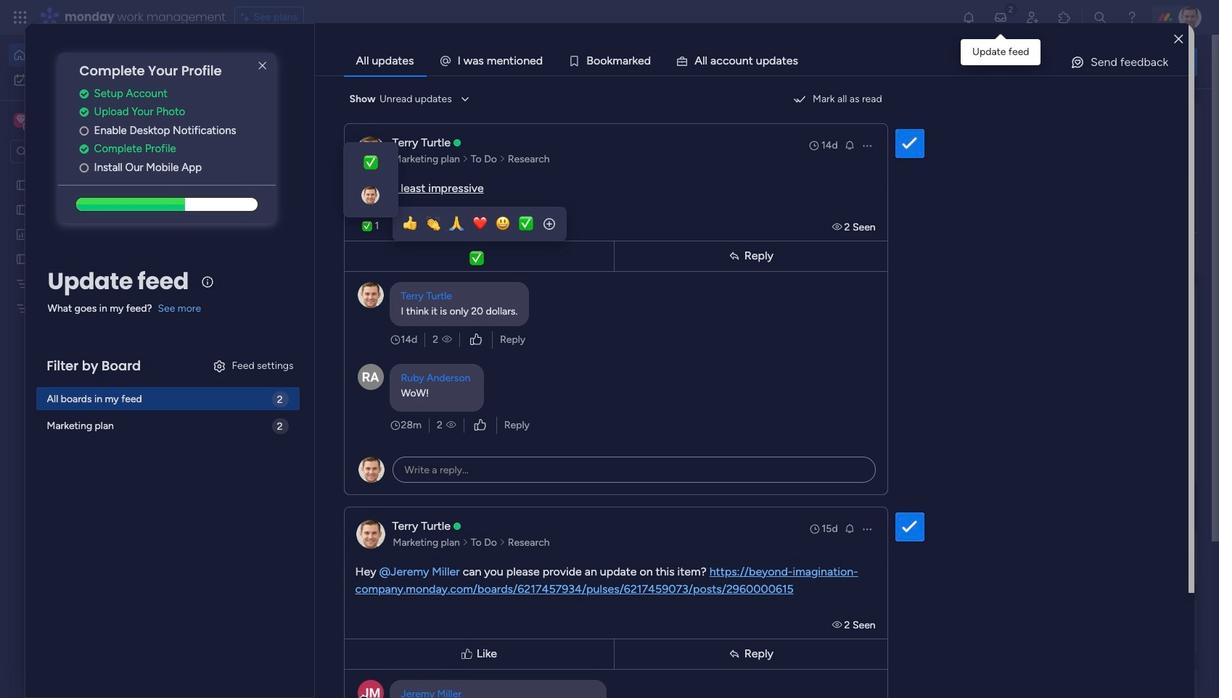 Task type: locate. For each thing, give the bounding box(es) containing it.
close image
[[1174, 34, 1183, 45]]

reminder image left options icon
[[844, 523, 855, 535]]

circle o image down search in workspace field
[[80, 162, 89, 173]]

public dashboard image
[[15, 227, 29, 241]]

remove from favorites image
[[430, 443, 445, 458]]

0 vertical spatial public board image
[[15, 202, 29, 216]]

v2 like image for the middle v2 seen icon
[[470, 332, 482, 348]]

0 vertical spatial v2 like image
[[470, 332, 482, 348]]

option
[[9, 44, 176, 67], [9, 68, 176, 91], [0, 172, 185, 175]]

terry turtle image
[[1179, 6, 1202, 29]]

check circle image up workspace selection element
[[80, 88, 89, 99]]

public board image
[[15, 202, 29, 216], [717, 265, 733, 281]]

dapulse x slim image
[[1176, 105, 1193, 123]]

public board image
[[15, 178, 29, 192], [15, 252, 29, 266], [480, 265, 496, 281]]

2 vertical spatial check circle image
[[80, 144, 89, 155]]

v2 like image
[[470, 332, 482, 348], [474, 418, 486, 434]]

slider arrow image
[[462, 152, 469, 167]]

2 element
[[371, 546, 388, 564]]

0 vertical spatial check circle image
[[80, 88, 89, 99]]

v2 like image for the bottommost v2 seen icon
[[474, 418, 486, 434]]

reminder image
[[844, 139, 855, 151], [844, 523, 855, 535]]

reminder image left options image
[[844, 139, 855, 151]]

check circle image down workspace selection element
[[80, 144, 89, 155]]

slider arrow image for reminder icon related to options image
[[499, 152, 506, 167]]

3 check circle image from the top
[[80, 144, 89, 155]]

v2 bolt switch image
[[1105, 54, 1113, 70]]

select product image
[[13, 10, 28, 25]]

tab list
[[344, 46, 1189, 75]]

1 horizontal spatial public board image
[[717, 265, 733, 281]]

1 circle o image from the top
[[80, 125, 89, 136]]

1 add to favorites image from the left
[[430, 265, 445, 280]]

1 vertical spatial circle o image
[[80, 162, 89, 173]]

tab
[[344, 46, 426, 75]]

check circle image up search in workspace field
[[80, 107, 89, 118]]

reminder image for options image
[[844, 139, 855, 151]]

workspace image
[[14, 112, 28, 128]]

help image
[[1125, 10, 1139, 25]]

1 vertical spatial option
[[9, 68, 176, 91]]

list box
[[0, 169, 185, 516]]

2 image
[[1004, 1, 1017, 17]]

1 horizontal spatial add to favorites image
[[668, 265, 682, 280]]

1 vertical spatial v2 like image
[[474, 418, 486, 434]]

2 add to favorites image from the left
[[668, 265, 682, 280]]

search everything image
[[1093, 10, 1107, 25]]

check circle image
[[80, 88, 89, 99], [80, 107, 89, 118], [80, 144, 89, 155]]

1 vertical spatial reminder image
[[844, 523, 855, 535]]

0 horizontal spatial add to favorites image
[[430, 265, 445, 280]]

circle o image
[[80, 125, 89, 136], [80, 162, 89, 173]]

help center element
[[980, 599, 1197, 657]]

2 reminder image from the top
[[844, 523, 855, 535]]

slider arrow image
[[499, 152, 506, 167], [462, 536, 469, 550], [499, 536, 506, 550]]

add to favorites image
[[430, 265, 445, 280], [668, 265, 682, 280]]

reminder image for options icon
[[844, 523, 855, 535]]

1 reminder image from the top
[[844, 139, 855, 151]]

public board image inside quick search results 'list box'
[[480, 265, 496, 281]]

v2 seen image
[[832, 221, 844, 233], [442, 333, 452, 347], [446, 418, 456, 433]]

0 vertical spatial reminder image
[[844, 139, 855, 151]]

circle o image up search in workspace field
[[80, 125, 89, 136]]

1 vertical spatial check circle image
[[80, 107, 89, 118]]

dapulse x slim image
[[254, 57, 271, 75]]

0 vertical spatial circle o image
[[80, 125, 89, 136]]



Task type: vqa. For each thing, say whether or not it's contained in the screenshot.
1st banner logo from right
no



Task type: describe. For each thing, give the bounding box(es) containing it.
templates image image
[[993, 292, 1184, 392]]

v2 user feedback image
[[992, 54, 1002, 70]]

give feedback image
[[1070, 55, 1085, 70]]

Search in workspace field
[[30, 143, 121, 160]]

slider arrow image for reminder icon associated with options icon
[[499, 536, 506, 550]]

v2 seen image
[[832, 619, 844, 632]]

close recently visited image
[[224, 118, 242, 136]]

workspace image
[[16, 112, 26, 128]]

0 horizontal spatial public board image
[[15, 202, 29, 216]]

update feed image
[[994, 10, 1008, 25]]

2 vertical spatial v2 seen image
[[446, 418, 456, 433]]

options image
[[861, 140, 873, 151]]

monday marketplace image
[[1057, 10, 1072, 25]]

notifications image
[[962, 10, 976, 25]]

0 vertical spatial option
[[9, 44, 176, 67]]

contact sales element
[[980, 668, 1197, 699]]

quick search results list box
[[224, 136, 945, 506]]

1 vertical spatial v2 seen image
[[442, 333, 452, 347]]

see plans image
[[241, 9, 254, 25]]

invite members image
[[1025, 10, 1040, 25]]

2 vertical spatial option
[[0, 172, 185, 175]]

workspace selection element
[[14, 112, 121, 131]]

0 vertical spatial v2 seen image
[[832, 221, 844, 233]]

1 check circle image from the top
[[80, 88, 89, 99]]

2 check circle image from the top
[[80, 107, 89, 118]]

2 circle o image from the top
[[80, 162, 89, 173]]

1 vertical spatial public board image
[[717, 265, 733, 281]]

options image
[[861, 524, 873, 535]]

getting started element
[[980, 529, 1197, 587]]



